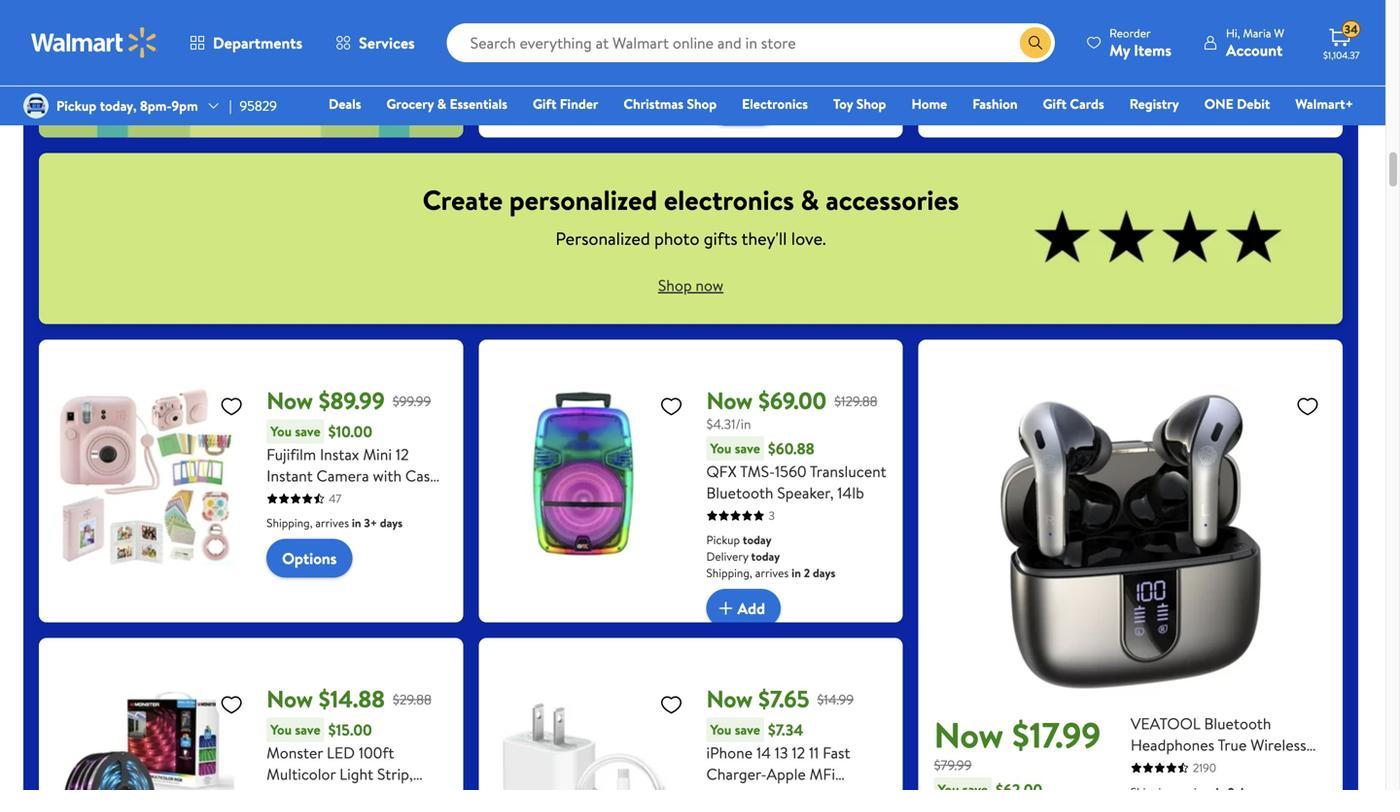 Task type: vqa. For each thing, say whether or not it's contained in the screenshot.
Toy Shop
yes



Task type: describe. For each thing, give the bounding box(es) containing it.
finder
[[560, 94, 598, 113]]

in inside 5333 pickup today delivery today shipping, arrives in 2 days
[[792, 63, 801, 79]]

5333 pickup today delivery today shipping, arrives in 2 days
[[706, 5, 836, 79]]

$7.65
[[759, 683, 810, 716]]

toy
[[833, 94, 853, 113]]

options link
[[267, 539, 352, 578]]

hi, maria w account
[[1226, 25, 1285, 61]]

maria
[[1243, 25, 1271, 41]]

12 for apple
[[792, 743, 805, 764]]

now for $17.99
[[934, 711, 1004, 760]]

pickup today delivery today shipping, arrives in 2 days
[[706, 532, 836, 582]]

more
[[267, 530, 303, 551]]

instax
[[320, 444, 359, 465]]

monster
[[267, 743, 323, 764]]

love.
[[791, 227, 826, 251]]

pd
[[808, 785, 829, 791]]

(blossom
[[267, 551, 328, 572]]

20w
[[773, 785, 804, 791]]

delivery inside 5333 pickup today delivery today shipping, arrives in 2 days
[[706, 46, 748, 63]]

add for middle add to cart icon
[[738, 96, 765, 117]]

add to favorites list, monster led 100ft multicolor light strip, indoor locations, bedrooms, remote control image
[[220, 693, 243, 717]]

case,
[[405, 465, 442, 487]]

reorder my items
[[1110, 25, 1172, 61]]

toy shop
[[833, 94, 886, 113]]

$29.88
[[393, 690, 432, 709]]

certified-
[[706, 785, 773, 791]]

3+
[[364, 515, 377, 532]]

12 for case,
[[396, 444, 409, 465]]

christmas shop link
[[615, 93, 726, 114]]

services button
[[319, 19, 431, 66]]

& inside create personalized electronics & accessories personalized photo gifts they'll love.
[[801, 181, 819, 219]]

services
[[359, 32, 415, 53]]

$15.00
[[328, 720, 372, 741]]

Search search field
[[447, 23, 1055, 62]]

stickers,
[[346, 487, 403, 508]]

iphone
[[706, 743, 753, 764]]

$79.99
[[934, 756, 972, 775]]

shipping, arrives in 3+ days
[[267, 515, 403, 532]]

add button down search search box
[[706, 87, 781, 126]]

earbuds
[[1131, 756, 1185, 778]]

strip,
[[377, 764, 413, 785]]

Walmart Site-Wide search field
[[447, 23, 1055, 62]]

display
[[1177, 778, 1225, 791]]

debit
[[1237, 94, 1270, 113]]

led inside veatool bluetooth headphones true wireless earbuds 60h playback led power display earpho
[[1285, 756, 1313, 778]]

days inside 5333 pickup today delivery today shipping, arrives in 2 days
[[813, 63, 836, 79]]

electronics
[[742, 94, 808, 113]]

shop now button
[[643, 270, 739, 301]]

47
[[329, 491, 342, 507]]

14lb
[[838, 482, 864, 504]]

add to favorites list, iphone 14 13 12 11 fast charger-apple mfi certified-20w pd type c power wall charger with 6ft charging cable compatible with iphone 14/14 pro max/13/13 mini/13 pro/13 pro max/12/12 pro/ipad air image
[[660, 693, 683, 717]]

charger-
[[706, 764, 767, 785]]

$4.31/in
[[706, 415, 751, 434]]

frames,
[[267, 508, 319, 530]]

now for $69.00
[[706, 385, 753, 417]]

kit
[[379, 530, 396, 551]]

34
[[1345, 21, 1358, 38]]

save for fujifilm
[[295, 422, 321, 441]]

gift cards
[[1043, 94, 1104, 113]]

gift finder link
[[524, 93, 607, 114]]

deals
[[329, 94, 361, 113]]

gifts
[[704, 227, 738, 251]]

bluetooth inside veatool bluetooth headphones true wireless earbuds 60h playback led power display earpho
[[1204, 713, 1271, 735]]

album
[[367, 508, 411, 530]]

in left 3+
[[352, 515, 361, 532]]

tms-
[[740, 461, 775, 482]]

multicolor
[[267, 764, 336, 785]]

photo
[[654, 227, 700, 251]]

reorder
[[1110, 25, 1151, 41]]

2 vertical spatial add to cart image
[[714, 597, 738, 621]]

veatool
[[1131, 713, 1201, 735]]

gift for gift cards
[[1043, 94, 1067, 113]]

you save $10.00 fujifilm instax mini 12 instant camera with case, decoration stickers, frames, photo album and more accessory kit (blossom pink)
[[267, 421, 442, 572]]

$69.00
[[759, 385, 827, 417]]

headphones
[[1131, 735, 1215, 756]]

$129.88
[[834, 392, 878, 411]]

100ft
[[359, 743, 394, 764]]

arrives left maria
[[1195, 30, 1229, 46]]

pink)
[[332, 551, 366, 572]]

create
[[423, 181, 503, 219]]

0 vertical spatial 2
[[1244, 30, 1250, 46]]

now $89.99 $99.99
[[267, 385, 431, 417]]

$89.99
[[319, 385, 385, 417]]

now for $14.88
[[267, 683, 313, 716]]

pickup today, 8pm-9pm
[[56, 96, 198, 115]]

save for monster
[[295, 721, 321, 740]]

wireless
[[1251, 735, 1307, 756]]

gift for gift finder
[[533, 94, 557, 113]]

photo
[[323, 508, 364, 530]]

you save $7.34 iphone 14 13 12 11 fast charger-apple mfi certified-20w pd type
[[706, 720, 878, 791]]

now $69.00 $129.88 $4.31/in you save $60.88 qfx tms-1560 translucent bluetooth speaker, 14lb
[[706, 385, 887, 504]]

you inside "now $69.00 $129.88 $4.31/in you save $60.88 qfx tms-1560 translucent bluetooth speaker, 14lb"
[[710, 439, 732, 458]]

today,
[[100, 96, 137, 115]]

and
[[415, 508, 439, 530]]

pickup inside 5333 pickup today delivery today shipping, arrives in 2 days
[[706, 30, 740, 46]]

11
[[809, 743, 819, 764]]

gift cards link
[[1034, 93, 1113, 114]]

add to favorites list, fujifilm instax mini 12 instant camera with case, decoration stickers, frames, photo album and more accessory kit (blossom pink) image
[[220, 394, 243, 419]]

arrives down 47
[[315, 515, 349, 532]]

in inside pickup today delivery today shipping, arrives in 2 days
[[792, 565, 801, 582]]

walmart+
[[1296, 94, 1354, 113]]

deals link
[[320, 93, 370, 114]]

personalized
[[509, 181, 658, 219]]

delivery inside pickup today delivery today shipping, arrives in 2 days
[[706, 549, 748, 565]]

|
[[229, 96, 232, 115]]

walmart+ link
[[1287, 93, 1362, 114]]

pickup for pickup today delivery today shipping, arrives in 2 days
[[706, 532, 740, 549]]



Task type: locate. For each thing, give the bounding box(es) containing it.
$1,104.37
[[1323, 49, 1360, 62]]

2 delivery from the top
[[706, 549, 748, 565]]

home link
[[903, 93, 956, 114]]

1 horizontal spatial 12
[[792, 743, 805, 764]]

gift left finder
[[533, 94, 557, 113]]

led
[[327, 743, 355, 764], [1285, 756, 1313, 778]]

add down shipping, arrives in 2 days
[[1177, 63, 1205, 84]]

you up monster
[[271, 721, 292, 740]]

$14.88
[[319, 683, 385, 716]]

pickup down 'qfx'
[[706, 532, 740, 549]]

indoor
[[267, 785, 311, 791]]

home
[[912, 94, 947, 113]]

add to cart image down items
[[1154, 62, 1177, 85]]

shipping, inside 5333 pickup today delivery today shipping, arrives in 2 days
[[706, 63, 753, 79]]

days down speaker,
[[813, 565, 836, 582]]

add
[[1177, 63, 1205, 84], [738, 96, 765, 117], [738, 598, 765, 619]]

grocery
[[387, 94, 434, 113]]

2 gift from the left
[[1043, 94, 1067, 113]]

1 horizontal spatial led
[[1285, 756, 1313, 778]]

now
[[696, 275, 724, 296]]

2 vertical spatial 2
[[804, 565, 810, 582]]

save inside you save $7.34 iphone 14 13 12 11 fast charger-apple mfi certified-20w pd type
[[735, 721, 760, 740]]

playback
[[1222, 756, 1281, 778]]

5333
[[769, 5, 794, 22]]

you up fujifilm
[[271, 422, 292, 441]]

1 horizontal spatial bluetooth
[[1204, 713, 1271, 735]]

days right 3+
[[380, 515, 403, 532]]

fashion
[[973, 94, 1018, 113]]

shop inside toy shop 'link'
[[856, 94, 886, 113]]

now right the add to favorites list, qfx tms-1560 translucent bluetooth speaker, 14lb image
[[706, 385, 753, 417]]

instant
[[267, 465, 313, 487]]

add to cart image left electronics
[[714, 95, 738, 118]]

light
[[340, 764, 374, 785]]

$99.99
[[393, 392, 431, 411]]

0 horizontal spatial gift
[[533, 94, 557, 113]]

2 right hi,
[[1244, 30, 1250, 46]]

& right grocery
[[437, 94, 446, 113]]

shop now
[[658, 275, 724, 296]]

delivery down 'qfx'
[[706, 549, 748, 565]]

fashion link
[[964, 93, 1026, 114]]

add to cart image down pickup today delivery today shipping, arrives in 2 days
[[714, 597, 738, 621]]

2 up the electronics "link"
[[804, 63, 810, 79]]

shipping, inside pickup today delivery today shipping, arrives in 2 days
[[706, 565, 753, 582]]

now inside now $17.99 $79.99
[[934, 711, 1004, 760]]

2 vertical spatial pickup
[[706, 532, 740, 549]]

shop for toy shop
[[856, 94, 886, 113]]

christmas
[[624, 94, 684, 113]]

arrives inside pickup today delivery today shipping, arrives in 2 days
[[755, 565, 789, 582]]

1 horizontal spatial gift
[[1043, 94, 1067, 113]]

0 vertical spatial delivery
[[706, 46, 748, 63]]

12
[[396, 444, 409, 465], [792, 743, 805, 764]]

arrives down 3
[[755, 565, 789, 582]]

days right hi,
[[1253, 30, 1275, 46]]

now for $7.65
[[706, 683, 753, 716]]

days
[[1253, 30, 1275, 46], [813, 63, 836, 79], [380, 515, 403, 532], [813, 565, 836, 582]]

0 vertical spatial bluetooth
[[706, 482, 774, 504]]

add down search search box
[[738, 96, 765, 117]]

grocery & essentials link
[[378, 93, 516, 114]]

shop for christmas shop
[[687, 94, 717, 113]]

led inside you save $15.00 monster led 100ft multicolor light strip, indoor location
[[327, 743, 355, 764]]

13
[[775, 743, 788, 764]]

in
[[1232, 30, 1241, 46], [792, 63, 801, 79], [352, 515, 361, 532], [792, 565, 801, 582]]

veatool bluetooth headphones true wireless earbuds 60h playback led power display earpho
[[1131, 713, 1321, 791]]

save up tms-
[[735, 439, 760, 458]]

save for iphone
[[735, 721, 760, 740]]

12 inside you save $10.00 fujifilm instax mini 12 instant camera with case, decoration stickers, frames, photo album and more accessory kit (blossom pink)
[[396, 444, 409, 465]]

essentials
[[450, 94, 508, 113]]

bluetooth inside "now $69.00 $129.88 $4.31/in you save $60.88 qfx tms-1560 translucent bluetooth speaker, 14lb"
[[706, 482, 774, 504]]

$14.99
[[817, 690, 854, 709]]

pickup for pickup today, 8pm-9pm
[[56, 96, 96, 115]]

shop left now
[[658, 275, 692, 296]]

shop inside shop now button
[[658, 275, 692, 296]]

true
[[1218, 735, 1247, 756]]

0 vertical spatial add to cart image
[[1154, 62, 1177, 85]]

add button down pickup today delivery today shipping, arrives in 2 days
[[706, 589, 781, 628]]

led down $15.00
[[327, 743, 355, 764]]

$10.00
[[328, 421, 372, 443]]

1 vertical spatial 12
[[792, 743, 805, 764]]

pickup up the electronics "link"
[[706, 30, 740, 46]]

| 95829
[[229, 96, 277, 115]]

0 vertical spatial add
[[1177, 63, 1205, 84]]

14
[[757, 743, 771, 764]]

electronics
[[664, 181, 794, 219]]

1 vertical spatial bluetooth
[[1204, 713, 1271, 735]]

mfi
[[810, 764, 835, 785]]

2 inside 5333 pickup today delivery today shipping, arrives in 2 days
[[804, 63, 810, 79]]

fast
[[823, 743, 850, 764]]

pickup inside pickup today delivery today shipping, arrives in 2 days
[[706, 532, 740, 549]]

1 vertical spatial add to cart image
[[714, 95, 738, 118]]

today
[[743, 30, 772, 46], [751, 46, 780, 63], [743, 532, 772, 549], [751, 549, 780, 565]]

departments
[[213, 32, 303, 53]]

now left $17.99
[[934, 711, 1004, 760]]

they'll
[[742, 227, 787, 251]]

0 horizontal spatial led
[[327, 743, 355, 764]]

account
[[1226, 39, 1283, 61]]

shop right christmas
[[687, 94, 717, 113]]

now for $89.99
[[267, 385, 313, 417]]

save up fujifilm
[[295, 422, 321, 441]]

add to favorites list, qfx tms-1560 translucent bluetooth speaker, 14lb image
[[660, 394, 683, 419]]

$60.88
[[768, 438, 815, 460]]

you up 'qfx'
[[710, 439, 732, 458]]

1 vertical spatial &
[[801, 181, 819, 219]]

add down pickup today delivery today shipping, arrives in 2 days
[[738, 598, 765, 619]]

accessory
[[306, 530, 375, 551]]

one debit link
[[1196, 93, 1279, 114]]

you
[[271, 422, 292, 441], [710, 439, 732, 458], [271, 721, 292, 740], [710, 721, 732, 740]]

arrives inside 5333 pickup today delivery today shipping, arrives in 2 days
[[755, 63, 789, 79]]

&
[[437, 94, 446, 113], [801, 181, 819, 219]]

shop right toy
[[856, 94, 886, 113]]

1 horizontal spatial &
[[801, 181, 819, 219]]

my
[[1110, 39, 1130, 61]]

power
[[1131, 778, 1173, 791]]

add to favorites list, veatool bluetooth headphones true wireless earbuds 60h playback led power display earphones with wireless charging case ipx7 waterproof in-ear earbuds with mic for tv smart phone computer laptop image
[[1296, 394, 1320, 419]]

departments button
[[173, 19, 319, 66]]

delivery
[[706, 46, 748, 63], [706, 549, 748, 565]]

you for fujifilm
[[271, 422, 292, 441]]

search icon image
[[1028, 35, 1044, 51]]

you inside you save $15.00 monster led 100ft multicolor light strip, indoor location
[[271, 721, 292, 740]]

registry link
[[1121, 93, 1188, 114]]

delivery up the electronics "link"
[[706, 46, 748, 63]]

save up 14
[[735, 721, 760, 740]]

0 vertical spatial &
[[437, 94, 446, 113]]

save up monster
[[295, 721, 321, 740]]

now up monster
[[267, 683, 313, 716]]

save
[[295, 422, 321, 441], [735, 439, 760, 458], [295, 721, 321, 740], [735, 721, 760, 740]]

decoration
[[267, 487, 343, 508]]

95829
[[240, 96, 277, 115]]

you inside you save $7.34 iphone 14 13 12 11 fast charger-apple mfi certified-20w pd type
[[710, 721, 732, 740]]

gift left cards
[[1043, 94, 1067, 113]]

12 inside you save $7.34 iphone 14 13 12 11 fast charger-apple mfi certified-20w pd type
[[792, 743, 805, 764]]

12 right mini
[[396, 444, 409, 465]]

now up fujifilm
[[267, 385, 313, 417]]

you for monster
[[271, 721, 292, 740]]

add for the bottommost add to cart icon
[[738, 598, 765, 619]]

toy shop link
[[825, 93, 895, 114]]

2 down speaker,
[[804, 565, 810, 582]]

in up electronics
[[792, 63, 801, 79]]

translucent
[[810, 461, 887, 482]]

walmart image
[[31, 27, 158, 58]]

christmas shop
[[624, 94, 717, 113]]

arrives up electronics
[[755, 63, 789, 79]]

save inside you save $10.00 fujifilm instax mini 12 instant camera with case, decoration stickers, frames, photo album and more accessory kit (blossom pink)
[[295, 422, 321, 441]]

camera
[[317, 465, 369, 487]]

speaker,
[[777, 482, 834, 504]]

accessories
[[826, 181, 959, 219]]

0 vertical spatial 12
[[396, 444, 409, 465]]

led right "playback"
[[1285, 756, 1313, 778]]

now $7.65 $14.99
[[706, 683, 854, 716]]

gift finder
[[533, 94, 598, 113]]

in left maria
[[1232, 30, 1241, 46]]

0 vertical spatial pickup
[[706, 30, 740, 46]]

$17.99
[[1012, 711, 1101, 760]]

1 delivery from the top
[[706, 46, 748, 63]]

$7.34
[[768, 720, 804, 741]]

days up toy
[[813, 63, 836, 79]]

now $17.99 $79.99
[[934, 711, 1101, 775]]

save inside you save $15.00 monster led 100ft multicolor light strip, indoor location
[[295, 721, 321, 740]]

bluetooth up 3
[[706, 482, 774, 504]]

now up iphone
[[706, 683, 753, 716]]

save inside "now $69.00 $129.88 $4.31/in you save $60.88 qfx tms-1560 translucent bluetooth speaker, 14lb"
[[735, 439, 760, 458]]

add button up "registry" link on the top of the page
[[1146, 54, 1221, 93]]

mini
[[363, 444, 392, 465]]

now
[[267, 385, 313, 417], [706, 385, 753, 417], [267, 683, 313, 716], [706, 683, 753, 716], [934, 711, 1004, 760]]

2 vertical spatial add
[[738, 598, 765, 619]]

1 gift from the left
[[533, 94, 557, 113]]

one
[[1205, 94, 1234, 113]]

pickup left 'today,'
[[56, 96, 96, 115]]

0 horizontal spatial bluetooth
[[706, 482, 774, 504]]

bluetooth up "playback"
[[1204, 713, 1271, 735]]

 image
[[23, 93, 49, 119]]

1 vertical spatial add
[[738, 96, 765, 117]]

0 horizontal spatial 12
[[396, 444, 409, 465]]

3
[[769, 508, 775, 524]]

0 horizontal spatial &
[[437, 94, 446, 113]]

shop inside christmas shop link
[[687, 94, 717, 113]]

12 left the '11'
[[792, 743, 805, 764]]

you up iphone
[[710, 721, 732, 740]]

2 inside pickup today delivery today shipping, arrives in 2 days
[[804, 565, 810, 582]]

1 vertical spatial delivery
[[706, 549, 748, 565]]

& up love.
[[801, 181, 819, 219]]

you inside you save $10.00 fujifilm instax mini 12 instant camera with case, decoration stickers, frames, photo album and more accessory kit (blossom pink)
[[271, 422, 292, 441]]

with
[[373, 465, 402, 487]]

1 vertical spatial 2
[[804, 63, 810, 79]]

60h
[[1188, 756, 1218, 778]]

add to cart image
[[1154, 62, 1177, 85], [714, 95, 738, 118], [714, 597, 738, 621]]

days inside pickup today delivery today shipping, arrives in 2 days
[[813, 565, 836, 582]]

in down speaker,
[[792, 565, 801, 582]]

1 vertical spatial pickup
[[56, 96, 96, 115]]

you for iphone
[[710, 721, 732, 740]]

hi,
[[1226, 25, 1240, 41]]

now inside "now $69.00 $129.88 $4.31/in you save $60.88 qfx tms-1560 translucent bluetooth speaker, 14lb"
[[706, 385, 753, 417]]

add button
[[1146, 54, 1221, 93], [706, 87, 781, 126], [706, 589, 781, 628]]



